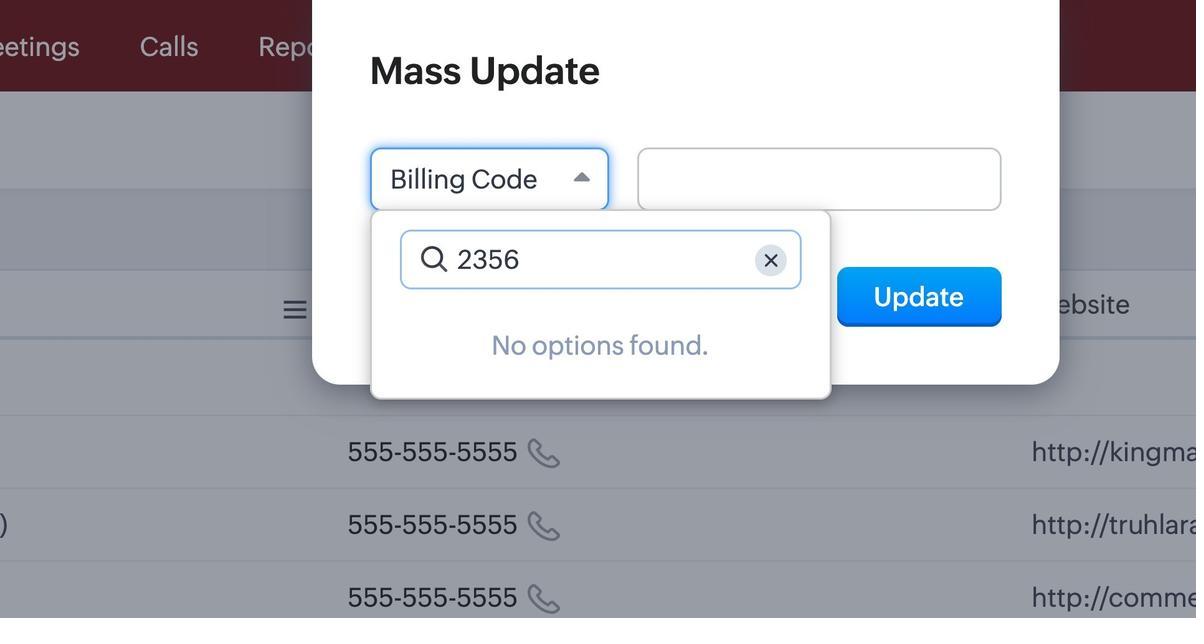 Task type: describe. For each thing, give the bounding box(es) containing it.
search image
[[1039, 10, 1050, 21]]

search element
[[1032, 0, 1057, 31]]

calendar image
[[1065, 10, 1075, 20]]



Task type: vqa. For each thing, say whether or not it's contained in the screenshot.
tasks link
no



Task type: locate. For each thing, give the bounding box(es) containing it.
Search text field
[[504, 77, 636, 96]]

row group
[[207, 115, 1197, 382]]

None text field
[[583, 50, 703, 70]]

None field
[[493, 49, 573, 70]]



